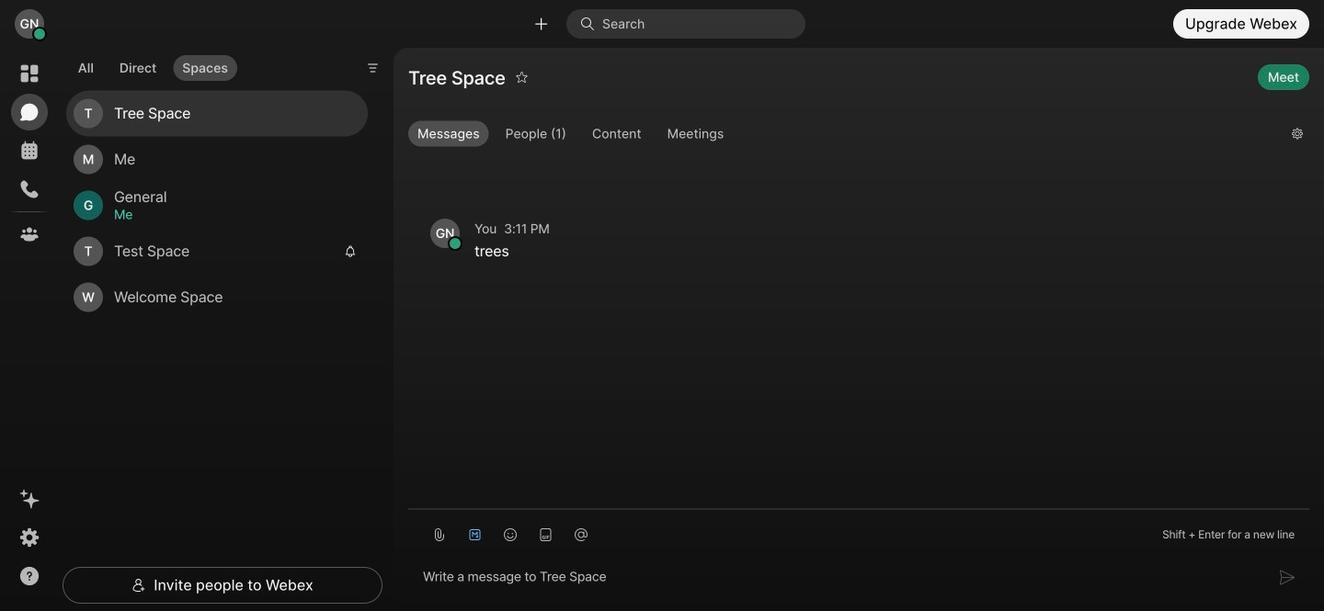 Task type: vqa. For each thing, say whether or not it's contained in the screenshot.
'Test Space' list item
no



Task type: describe. For each thing, give the bounding box(es) containing it.
tree space list item
[[66, 91, 368, 136]]

wrapper image
[[580, 17, 602, 31]]

add to favorites image
[[516, 63, 528, 92]]

view space settings image
[[1291, 119, 1304, 149]]

file attachment image
[[432, 528, 447, 542]]

filter by image
[[365, 61, 380, 76]]

general list item
[[66, 182, 368, 228]]

0 vertical spatial wrapper image
[[33, 28, 46, 41]]

meetings image
[[18, 140, 40, 162]]

teams, has no new notifications image
[[18, 223, 40, 246]]

message composer toolbar element
[[408, 510, 1310, 553]]

messaging, has no new notifications image
[[18, 101, 40, 123]]

1 horizontal spatial wrapper image
[[132, 578, 146, 593]]

you will be notified of all new messages in this space image
[[344, 245, 357, 258]]

mention image
[[574, 528, 588, 542]]

help image
[[18, 566, 40, 588]]



Task type: locate. For each thing, give the bounding box(es) containing it.
webex tab list
[[11, 55, 48, 253]]

wrapper image
[[33, 28, 46, 41], [449, 237, 462, 250], [132, 578, 146, 593]]

markdown image
[[468, 528, 483, 542]]

settings image
[[18, 527, 40, 549]]

calls image
[[18, 178, 40, 200]]

0 horizontal spatial wrapper image
[[33, 28, 46, 41]]

what's new image
[[18, 488, 40, 510]]

you will be notified of all new messages in this space image
[[344, 245, 357, 258]]

welcome space list item
[[66, 274, 368, 320]]

group
[[408, 121, 1277, 151]]

test space, you will be notified of all new messages in this space list item
[[66, 228, 368, 274]]

emoji image
[[503, 528, 518, 542]]

tab list
[[64, 44, 242, 87]]

me element
[[114, 205, 346, 225]]

navigation
[[0, 48, 59, 612]]

dashboard image
[[18, 63, 40, 85]]

me list item
[[66, 136, 368, 182]]

2 horizontal spatial wrapper image
[[449, 237, 462, 250]]

connect people image
[[532, 15, 550, 33]]

2 vertical spatial wrapper image
[[132, 578, 146, 593]]

1 vertical spatial wrapper image
[[449, 237, 462, 250]]

gifs image
[[538, 528, 553, 542]]



